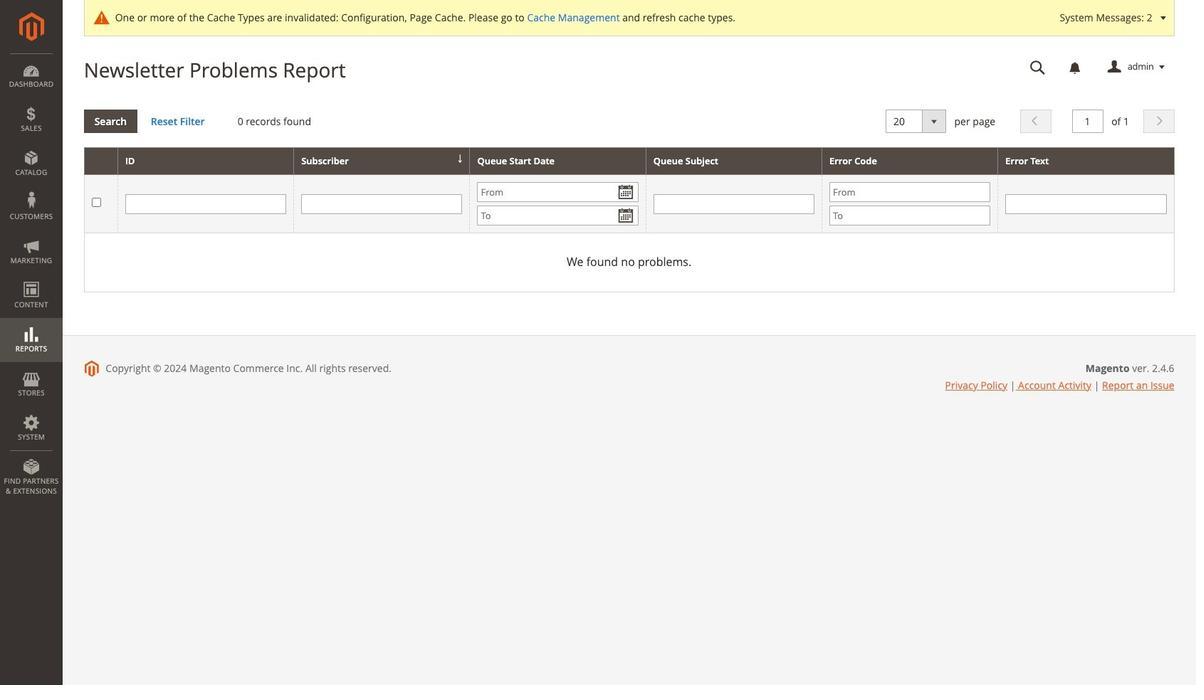 Task type: describe. For each thing, give the bounding box(es) containing it.
from text field for 2nd to text field
[[829, 182, 991, 202]]



Task type: locate. For each thing, give the bounding box(es) containing it.
1 horizontal spatial from text field
[[829, 182, 991, 202]]

None text field
[[1020, 55, 1056, 80], [1072, 109, 1103, 133], [301, 194, 462, 214], [653, 194, 815, 214], [1020, 55, 1056, 80], [1072, 109, 1103, 133], [301, 194, 462, 214], [653, 194, 815, 214]]

0 horizontal spatial to text field
[[477, 206, 638, 226]]

1 from text field from the left
[[477, 182, 638, 202]]

menu bar
[[0, 53, 63, 504]]

2 from text field from the left
[[829, 182, 991, 202]]

magento admin panel image
[[19, 12, 44, 41]]

None text field
[[125, 194, 286, 214], [1006, 194, 1167, 214], [125, 194, 286, 214], [1006, 194, 1167, 214]]

from text field for 1st to text field
[[477, 182, 638, 202]]

To text field
[[477, 206, 638, 226], [829, 206, 991, 226]]

From text field
[[477, 182, 638, 202], [829, 182, 991, 202]]

2 to text field from the left
[[829, 206, 991, 226]]

1 horizontal spatial to text field
[[829, 206, 991, 226]]

0 horizontal spatial from text field
[[477, 182, 638, 202]]

1 to text field from the left
[[477, 206, 638, 226]]

None checkbox
[[92, 198, 101, 207]]



